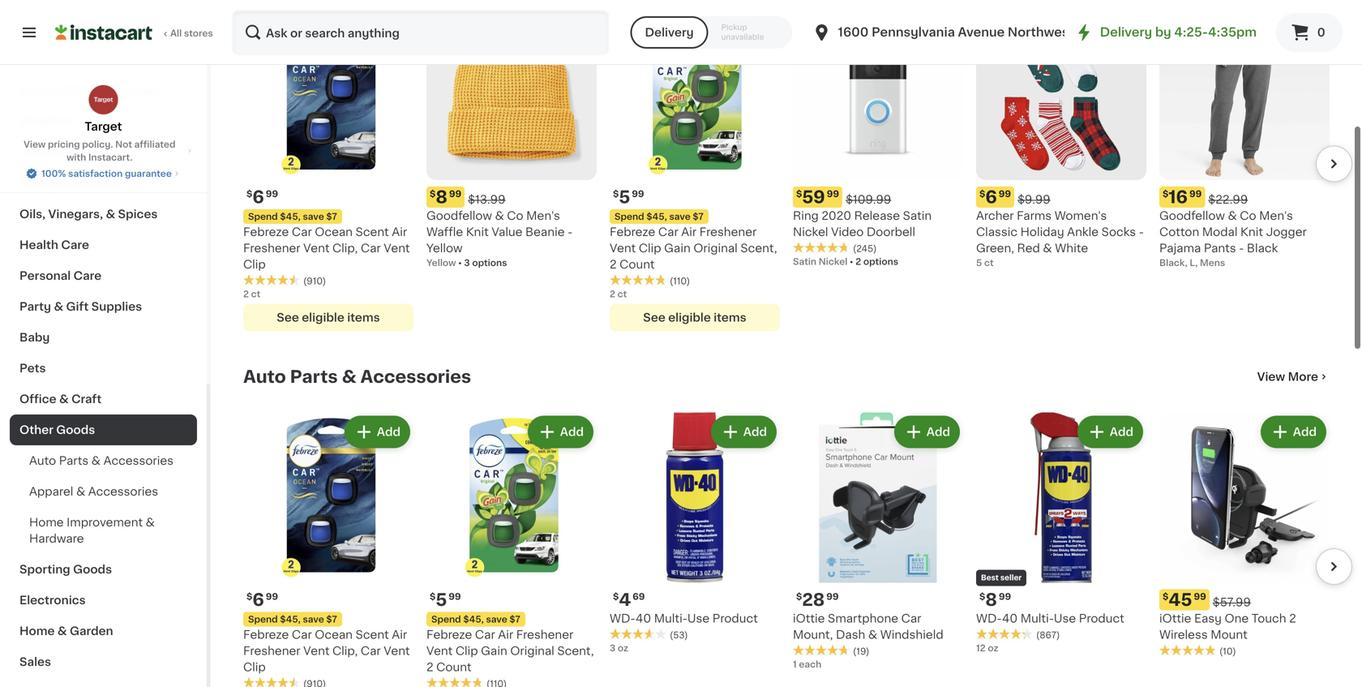 Task type: describe. For each thing, give the bounding box(es) containing it.
sauces
[[107, 54, 150, 66]]

69
[[633, 592, 645, 601]]

$ inside the $ 6 99 $9.99 archer farms women's classic holiday ankle socks - green, red & white 5 ct
[[980, 189, 986, 198]]

other goods
[[19, 424, 95, 436]]

home for home improvement & hardware
[[29, 517, 64, 528]]

health care
[[19, 239, 89, 251]]

4:25-
[[1175, 26, 1209, 38]]

1 vertical spatial gain
[[481, 645, 508, 657]]

value
[[492, 226, 523, 238]]

touch
[[1252, 613, 1287, 624]]

$ inside "$ 59 99 $109.99 ring 2020 release satin nickel video doorbell"
[[797, 189, 803, 198]]

ankle
[[1068, 226, 1099, 238]]

8 for 8
[[986, 591, 998, 608]]

1 vertical spatial original
[[511, 645, 555, 657]]

5 inside the $ 6 99 $9.99 archer farms women's classic holiday ankle socks - green, red & white 5 ct
[[977, 258, 983, 267]]

(867)
[[1037, 631, 1061, 639]]

wd- for 4
[[610, 613, 636, 624]]

0 horizontal spatial count
[[437, 661, 472, 673]]

baby link
[[10, 322, 197, 353]]

$59.99 original price: $109.99 element
[[793, 186, 964, 207]]

view for view more
[[1258, 371, 1286, 382]]

household
[[19, 147, 83, 158]]

1 horizontal spatial original
[[694, 242, 738, 254]]

northwest
[[1008, 26, 1075, 38]]

health
[[19, 239, 58, 251]]

$13.99
[[468, 194, 506, 205]]

oz for 8
[[988, 644, 999, 652]]

$ 59 99 $109.99 ring 2020 release satin nickel video doorbell
[[793, 188, 932, 238]]

with
[[67, 153, 86, 162]]

party & gift supplies link
[[10, 291, 197, 322]]

1 vertical spatial accessories
[[104, 455, 174, 466]]

0 button
[[1277, 13, 1343, 52]]

personal care
[[19, 270, 102, 282]]

condiments & sauces link
[[10, 45, 197, 75]]

iottie smartphone car mount, dash & windshield
[[793, 613, 944, 640]]

2 yellow from the top
[[427, 258, 456, 267]]

video
[[832, 226, 864, 238]]

0 horizontal spatial auto
[[29, 455, 56, 466]]

wireless
[[1160, 629, 1209, 640]]

(10)
[[1220, 647, 1237, 656]]

oils, vinegars, & spices
[[19, 209, 158, 220]]

canned goods & soups
[[19, 85, 159, 97]]

99 inside $ 8 99
[[999, 592, 1012, 601]]

all
[[170, 29, 182, 38]]

vinegars,
[[48, 209, 103, 220]]

party & gift supplies
[[19, 301, 142, 312]]

view for view pricing policy. not affiliated with instacart.
[[24, 140, 46, 149]]

home improvement & hardware
[[29, 517, 155, 544]]

party
[[19, 301, 51, 312]]

windshield
[[881, 629, 944, 640]]

1 vertical spatial parts
[[59, 455, 89, 466]]

spices
[[118, 209, 158, 220]]

see for 6
[[277, 312, 299, 323]]

stores
[[184, 29, 213, 38]]

all stores link
[[55, 10, 214, 55]]

12
[[977, 644, 986, 652]]

1 horizontal spatial 5
[[619, 188, 631, 205]]

release
[[855, 210, 901, 221]]

options inside the $ 8 99 $13.99 goodfellow & co men's waffle knit value beanie - yellow yellow • 3 options
[[472, 258, 507, 267]]

white
[[1056, 242, 1089, 254]]

target link
[[85, 84, 122, 135]]

1 item carousel region from the top
[[221, 3, 1353, 341]]

- inside the $ 8 99 $13.99 goodfellow & co men's waffle knit value beanie - yellow yellow • 3 options
[[568, 226, 573, 238]]

care for health care
[[61, 239, 89, 251]]

eligible for 5
[[669, 312, 711, 323]]

2 inside $ 45 99 $57.99 iottie easy one touch 2 wireless mount
[[1290, 613, 1297, 624]]

& inside iottie smartphone car mount, dash & windshield
[[869, 629, 878, 640]]

cart
[[374, 23, 398, 35]]

men's for 8
[[527, 210, 561, 221]]

wd- for 8
[[977, 613, 1003, 624]]

to
[[359, 23, 371, 35]]

home & garden link
[[10, 616, 197, 647]]

0 horizontal spatial scent,
[[558, 645, 594, 657]]

59
[[803, 188, 826, 205]]

1 horizontal spatial parts
[[290, 368, 338, 385]]

product for 4
[[713, 613, 758, 624]]

women's
[[1055, 210, 1108, 221]]

2 vertical spatial accessories
[[88, 486, 158, 497]]

0 vertical spatial gain
[[665, 242, 691, 254]]

archer
[[977, 210, 1015, 221]]

condiments & sauces
[[19, 54, 150, 66]]

essentials
[[63, 178, 122, 189]]

1600
[[839, 26, 869, 38]]

red
[[1018, 242, 1041, 254]]

items for 6
[[347, 312, 380, 323]]

99 inside $ 28 99
[[827, 592, 839, 601]]

Search field
[[234, 11, 608, 54]]

breakfast
[[19, 116, 76, 127]]

$ 8 99 $13.99 goodfellow & co men's waffle knit value beanie - yellow yellow • 3 options
[[427, 188, 573, 267]]

pets
[[19, 363, 46, 374]]

sporting goods
[[19, 564, 112, 575]]

delivery by 4:25-4:35pm link
[[1075, 23, 1257, 42]]

each
[[799, 660, 822, 669]]

view more
[[1258, 371, 1319, 382]]

black
[[1248, 242, 1279, 254]]

0 vertical spatial auto parts & accessories
[[243, 368, 471, 385]]

product group containing 45
[[1160, 412, 1331, 658]]

& inside the $ 8 99 $13.99 goodfellow & co men's waffle knit value beanie - yellow yellow • 3 options
[[495, 210, 504, 221]]

1 horizontal spatial $ 5 99
[[613, 188, 645, 205]]

co for 8
[[507, 210, 524, 221]]

0 horizontal spatial $ 5 99
[[430, 591, 461, 608]]

3 inside the $ 8 99 $13.99 goodfellow & co men's waffle knit value beanie - yellow yellow • 3 options
[[464, 258, 470, 267]]

product for 8
[[1080, 613, 1125, 624]]

2 ct for 6
[[243, 289, 261, 298]]

target
[[85, 121, 122, 132]]

45
[[1169, 591, 1193, 608]]

multi- for 4
[[654, 613, 688, 624]]

iottie inside iottie smartphone car mount, dash & windshield
[[793, 613, 825, 624]]

farms
[[1017, 210, 1052, 221]]

1600 pennsylvania avenue northwest
[[839, 26, 1075, 38]]

(245)
[[853, 244, 877, 253]]

2 ct for 5
[[610, 289, 627, 298]]

co for 16
[[1241, 210, 1257, 221]]

ct for 5
[[618, 289, 627, 298]]

pants
[[1205, 242, 1237, 254]]

1
[[793, 660, 797, 669]]

delivery for delivery by 4:25-4:35pm
[[1101, 26, 1153, 38]]

home for home & garden
[[19, 626, 55, 637]]

ocean for 5
[[315, 629, 353, 640]]

improvement
[[67, 517, 143, 528]]

baking
[[19, 178, 60, 189]]

6 for 4
[[253, 591, 264, 608]]

baking essentials link
[[10, 168, 197, 199]]

$ 16 99 $22.99 goodfellow & co men's cotton modal knit jogger pajama pants - black black, l, mens
[[1160, 188, 1308, 267]]

$ inside $ 4 69
[[613, 592, 619, 601]]

99 inside $ 16 99 $22.99 goodfellow & co men's cotton modal knit jogger pajama pants - black black, l, mens
[[1190, 189, 1203, 198]]

office
[[19, 393, 56, 405]]

satin nickel • 2 options
[[793, 257, 899, 266]]

cotton
[[1160, 226, 1200, 238]]

add inside button
[[332, 23, 356, 35]]

oz for 4
[[618, 644, 629, 652]]

by
[[1156, 26, 1172, 38]]

see eligible items button for 6
[[243, 304, 414, 331]]

ocean for 8
[[315, 226, 353, 238]]

0 horizontal spatial 5
[[436, 591, 447, 608]]

black,
[[1160, 258, 1188, 267]]

apparel
[[29, 486, 73, 497]]

soups
[[122, 85, 159, 97]]

supplies
[[91, 301, 142, 312]]

0 vertical spatial febreze car air freshener vent clip gain original scent, 2 count
[[610, 226, 778, 270]]

health care link
[[10, 230, 197, 260]]

99 inside $ 45 99 $57.99 iottie easy one touch 2 wireless mount
[[1195, 592, 1207, 601]]

0 vertical spatial accessories
[[361, 368, 471, 385]]

classic
[[977, 226, 1018, 238]]

gift
[[66, 301, 89, 312]]

• inside the $ 8 99 $13.99 goodfellow & co men's waffle knit value beanie - yellow yellow • 3 options
[[459, 258, 462, 267]]

canned
[[19, 85, 65, 97]]

other
[[19, 424, 53, 436]]

smartphone
[[828, 613, 899, 624]]

2020
[[822, 210, 852, 221]]

8 for goodfellow & co men's waffle knit value beanie - yellow
[[436, 188, 448, 205]]

see eligible items button for 5
[[610, 304, 780, 331]]

febreze car ocean scent air freshener vent clip, car vent clip for 8
[[243, 226, 410, 270]]

office & craft
[[19, 393, 102, 405]]

1 vertical spatial 3
[[610, 644, 616, 652]]

mens
[[1201, 258, 1226, 267]]



Task type: vqa. For each thing, say whether or not it's contained in the screenshot.
$ 34 00
no



Task type: locate. For each thing, give the bounding box(es) containing it.
2 co from the left
[[1241, 210, 1257, 221]]

iottie up mount,
[[793, 613, 825, 624]]

0 vertical spatial nickel
[[793, 226, 829, 238]]

1 horizontal spatial items
[[714, 312, 747, 323]]

40 for 8
[[1003, 613, 1018, 624]]

baby
[[19, 332, 50, 343]]

waffle
[[427, 226, 463, 238]]

1 horizontal spatial 2 ct
[[610, 289, 627, 298]]

wd-40 multi-use product for 4
[[610, 613, 758, 624]]

1 horizontal spatial 8
[[986, 591, 998, 608]]

satin inside "$ 59 99 $109.99 ring 2020 release satin nickel video doorbell"
[[903, 210, 932, 221]]

wd- down $ 8 99 at right
[[977, 613, 1003, 624]]

• down (245)
[[850, 257, 854, 266]]

1 $ 6 99 from the top
[[247, 188, 278, 205]]

auto parts & accessories inside 'link'
[[29, 455, 174, 466]]

0 horizontal spatial 2 ct
[[243, 289, 261, 298]]

2 oz from the left
[[988, 644, 999, 652]]

0 vertical spatial item carousel region
[[221, 3, 1353, 341]]

best seller
[[982, 574, 1022, 581]]

2 $ 6 99 from the top
[[247, 591, 278, 608]]

$6.99 original price: $9.99 element
[[977, 186, 1147, 207]]

product group containing 28
[[793, 412, 964, 671]]

ct
[[985, 258, 994, 267], [251, 289, 261, 298], [618, 289, 627, 298]]

1 horizontal spatial view
[[1258, 371, 1286, 382]]

scent
[[356, 226, 389, 238], [356, 629, 389, 640]]

2 ct
[[243, 289, 261, 298], [610, 289, 627, 298]]

see eligible items down (910)
[[277, 312, 380, 323]]

1 horizontal spatial multi-
[[1021, 613, 1055, 624]]

home up hardware
[[29, 517, 64, 528]]

1 see eligible items from the left
[[277, 312, 380, 323]]

care down vinegars,
[[61, 239, 89, 251]]

1 horizontal spatial scent,
[[741, 242, 778, 254]]

co up value at the left
[[507, 210, 524, 221]]

$8.99 original price: $13.99 element
[[427, 186, 597, 207]]

0 horizontal spatial auto parts & accessories link
[[10, 445, 197, 476]]

0 vertical spatial goods
[[68, 85, 107, 97]]

2 ocean from the top
[[315, 629, 353, 640]]

1 clip, from the top
[[333, 242, 358, 254]]

8 inside the $ 8 99 $13.99 goodfellow & co men's waffle knit value beanie - yellow yellow • 3 options
[[436, 188, 448, 205]]

nickel
[[793, 226, 829, 238], [819, 257, 848, 266]]

1 horizontal spatial auto parts & accessories link
[[243, 367, 471, 386]]

1 vertical spatial count
[[437, 661, 472, 673]]

6 inside the $ 6 99 $9.99 archer farms women's classic holiday ankle socks - green, red & white 5 ct
[[986, 188, 998, 205]]

16
[[1169, 188, 1189, 205]]

add to cart
[[332, 23, 398, 35]]

1 horizontal spatial iottie
[[1160, 613, 1192, 624]]

options down (245)
[[864, 257, 899, 266]]

8 down 'best'
[[986, 591, 998, 608]]

0 vertical spatial febreze car ocean scent air freshener vent clip, car vent clip
[[243, 226, 410, 270]]

one
[[1225, 613, 1250, 624]]

1 items from the left
[[347, 312, 380, 323]]

yellow
[[427, 242, 463, 254], [427, 258, 456, 267]]

99 inside the $ 6 99 $9.99 archer farms women's classic holiday ankle socks - green, red & white 5 ct
[[999, 189, 1012, 198]]

99 inside the $ 8 99 $13.99 goodfellow & co men's waffle knit value beanie - yellow yellow • 3 options
[[449, 189, 462, 198]]

2 see eligible items from the left
[[644, 312, 747, 323]]

$45.99 original price: $57.99 element
[[1160, 589, 1331, 610]]

service type group
[[631, 16, 793, 49]]

see eligible items button
[[243, 304, 414, 331], [610, 304, 780, 331]]

other goods link
[[10, 415, 197, 445]]

satin down ring
[[793, 257, 817, 266]]

men's for 16
[[1260, 210, 1294, 221]]

1 vertical spatial nickel
[[819, 257, 848, 266]]

1 scent from the top
[[356, 226, 389, 238]]

0 vertical spatial clip,
[[333, 242, 358, 254]]

6
[[253, 188, 264, 205], [986, 188, 998, 205], [253, 591, 264, 608]]

0 horizontal spatial 3
[[464, 258, 470, 267]]

$ inside $ 16 99 $22.99 goodfellow & co men's cotton modal knit jogger pajama pants - black black, l, mens
[[1163, 189, 1169, 198]]

1 vertical spatial care
[[74, 270, 102, 282]]

(110)
[[670, 276, 691, 285]]

2 40 from the left
[[1003, 613, 1018, 624]]

★★★★★
[[793, 242, 850, 253], [793, 242, 850, 253], [243, 274, 300, 286], [243, 274, 300, 286], [610, 274, 667, 286], [610, 274, 667, 286], [610, 628, 667, 640], [610, 628, 667, 640], [977, 628, 1034, 640], [977, 628, 1034, 640], [793, 645, 850, 656], [793, 645, 850, 656], [1160, 645, 1217, 656], [1160, 645, 1217, 656]]

1 horizontal spatial -
[[1140, 226, 1145, 238]]

home inside 'home improvement & hardware'
[[29, 517, 64, 528]]

1 vertical spatial febreze car air freshener vent clip gain original scent, 2 count
[[427, 629, 594, 673]]

2 eligible from the left
[[669, 312, 711, 323]]

ct for 6
[[251, 289, 261, 298]]

$ 6 99
[[247, 188, 278, 205], [247, 591, 278, 608]]

add to cart button
[[298, 14, 409, 44]]

2 horizontal spatial -
[[1240, 242, 1245, 254]]

modal
[[1203, 226, 1238, 238]]

goodfellow for 16
[[1160, 210, 1226, 221]]

1 febreze car ocean scent air freshener vent clip, car vent clip from the top
[[243, 226, 410, 270]]

guarantee
[[125, 169, 172, 178]]

men's inside $ 16 99 $22.99 goodfellow & co men's cotton modal knit jogger pajama pants - black black, l, mens
[[1260, 210, 1294, 221]]

see eligible items button down (110)
[[610, 304, 780, 331]]

electronics link
[[10, 585, 197, 616]]

$ 6 99 for 8
[[247, 188, 278, 205]]

target logo image
[[88, 84, 119, 115]]

0 horizontal spatial co
[[507, 210, 524, 221]]

1 use from the left
[[688, 613, 710, 624]]

view more link
[[1258, 369, 1331, 385]]

co down $16.99 original price: $22.99 element at top
[[1241, 210, 1257, 221]]

goods for sporting
[[73, 564, 112, 575]]

$
[[247, 189, 253, 198], [430, 189, 436, 198], [613, 189, 619, 198], [797, 189, 803, 198], [980, 189, 986, 198], [1163, 189, 1169, 198], [247, 592, 253, 601], [430, 592, 436, 601], [613, 592, 619, 601], [797, 592, 803, 601], [980, 592, 986, 601], [1163, 592, 1169, 601]]

men's up "beanie"
[[527, 210, 561, 221]]

knit up black
[[1241, 226, 1264, 238]]

oz down '4' on the bottom
[[618, 644, 629, 652]]

3 down $ 4 69
[[610, 644, 616, 652]]

28
[[803, 591, 825, 608]]

& inside the $ 6 99 $9.99 archer farms women's classic holiday ankle socks - green, red & white 5 ct
[[1044, 242, 1053, 254]]

2 see eligible items button from the left
[[610, 304, 780, 331]]

oils, vinegars, & spices link
[[10, 199, 197, 230]]

- left black
[[1240, 242, 1245, 254]]

product group
[[243, 10, 414, 331], [427, 10, 597, 269], [610, 10, 780, 331], [793, 10, 964, 268], [977, 10, 1147, 269], [1160, 10, 1331, 269], [243, 412, 414, 687], [427, 412, 597, 687], [610, 412, 780, 655], [793, 412, 964, 671], [977, 412, 1147, 655], [1160, 412, 1331, 658]]

• down the waffle
[[459, 258, 462, 267]]

item carousel region
[[221, 3, 1353, 341], [221, 406, 1353, 687]]

0 vertical spatial 3
[[464, 258, 470, 267]]

1 horizontal spatial satin
[[903, 210, 932, 221]]

1 vertical spatial scent,
[[558, 645, 594, 657]]

ct inside the $ 6 99 $9.99 archer farms women's classic holiday ankle socks - green, red & white 5 ct
[[985, 258, 994, 267]]

0 horizontal spatial 8
[[436, 188, 448, 205]]

auto parts & accessories link for view more link
[[243, 367, 471, 386]]

0 vertical spatial $ 5 99
[[613, 188, 645, 205]]

0 horizontal spatial see eligible items
[[277, 312, 380, 323]]

3
[[464, 258, 470, 267], [610, 644, 616, 652]]

product group containing 16
[[1160, 10, 1331, 269]]

0 horizontal spatial ct
[[251, 289, 261, 298]]

- right "beanie"
[[568, 226, 573, 238]]

40 down $ 8 99 at right
[[1003, 613, 1018, 624]]

1 horizontal spatial options
[[864, 257, 899, 266]]

febreze car ocean scent air freshener vent clip, car vent clip for 5
[[243, 629, 410, 673]]

vent
[[304, 242, 330, 254], [384, 242, 410, 254], [610, 242, 636, 254], [304, 645, 330, 657], [384, 645, 410, 657], [427, 645, 453, 657]]

home improvement & hardware link
[[10, 507, 197, 554]]

auto parts & accessories link
[[243, 367, 471, 386], [10, 445, 197, 476]]

2 vertical spatial goods
[[73, 564, 112, 575]]

0 vertical spatial count
[[620, 259, 655, 270]]

doorbell
[[867, 226, 916, 238]]

$ inside $ 28 99
[[797, 592, 803, 601]]

0 horizontal spatial wd-
[[610, 613, 636, 624]]

2 men's from the left
[[1260, 210, 1294, 221]]

(19)
[[853, 647, 870, 656]]

$9.99
[[1018, 194, 1051, 205]]

2 vertical spatial 5
[[436, 591, 447, 608]]

$ inside $ 45 99 $57.99 iottie easy one touch 2 wireless mount
[[1163, 592, 1169, 601]]

6 for spend $45, save $7
[[253, 188, 264, 205]]

care for personal care
[[74, 270, 102, 282]]

pets link
[[10, 353, 197, 384]]

1 horizontal spatial goodfellow
[[1160, 210, 1226, 221]]

1 horizontal spatial ct
[[618, 289, 627, 298]]

items
[[347, 312, 380, 323], [714, 312, 747, 323]]

add button
[[713, 14, 776, 44], [896, 14, 959, 44], [1080, 14, 1142, 44], [1263, 14, 1326, 44], [346, 417, 409, 446], [530, 417, 592, 446], [713, 417, 776, 446], [896, 417, 959, 446], [1080, 417, 1142, 446], [1263, 417, 1326, 446]]

iottie up 'wireless' in the right of the page
[[1160, 613, 1192, 624]]

goods down condiments & sauces on the left top
[[68, 85, 107, 97]]

delivery for delivery
[[645, 27, 694, 38]]

2 clip, from the top
[[333, 645, 358, 657]]

satin up doorbell in the right top of the page
[[903, 210, 932, 221]]

1 horizontal spatial men's
[[1260, 210, 1294, 221]]

see eligible items down (110)
[[644, 312, 747, 323]]

1 horizontal spatial knit
[[1241, 226, 1264, 238]]

(53)
[[670, 631, 688, 639]]

0 horizontal spatial gain
[[481, 645, 508, 657]]

1 horizontal spatial see
[[644, 312, 666, 323]]

multi- up "(867)"
[[1021, 613, 1055, 624]]

multi- up (53)
[[654, 613, 688, 624]]

use up "(867)"
[[1055, 613, 1077, 624]]

$ 28 99
[[797, 591, 839, 608]]

wd-
[[610, 613, 636, 624], [977, 613, 1003, 624]]

mount,
[[793, 629, 834, 640]]

0 horizontal spatial satin
[[793, 257, 817, 266]]

instacart logo image
[[55, 23, 153, 42]]

0 vertical spatial original
[[694, 242, 738, 254]]

1 co from the left
[[507, 210, 524, 221]]

$ 45 99 $57.99 iottie easy one touch 2 wireless mount
[[1160, 591, 1297, 640]]

- inside $ 16 99 $22.99 goodfellow & co men's cotton modal knit jogger pajama pants - black black, l, mens
[[1240, 242, 1245, 254]]

- right socks
[[1140, 226, 1145, 238]]

2 items from the left
[[714, 312, 747, 323]]

home
[[29, 517, 64, 528], [19, 626, 55, 637]]

goodfellow inside $ 16 99 $22.99 goodfellow & co men's cotton modal knit jogger pajama pants - black black, l, mens
[[1160, 210, 1226, 221]]

care up party & gift supplies
[[74, 270, 102, 282]]

delivery inside button
[[645, 27, 694, 38]]

goods up electronics link
[[73, 564, 112, 575]]

goodfellow up the waffle
[[427, 210, 492, 221]]

avenue
[[959, 26, 1005, 38]]

2 febreze car ocean scent air freshener vent clip, car vent clip from the top
[[243, 629, 410, 673]]

1 vertical spatial satin
[[793, 257, 817, 266]]

0 horizontal spatial options
[[472, 258, 507, 267]]

1 wd-40 multi-use product from the left
[[610, 613, 758, 624]]

use for 8
[[1055, 613, 1077, 624]]

craft
[[71, 393, 102, 405]]

2 scent from the top
[[356, 629, 389, 640]]

car inside iottie smartphone car mount, dash & windshield
[[902, 613, 922, 624]]

1 vertical spatial auto
[[29, 455, 56, 466]]

0 horizontal spatial items
[[347, 312, 380, 323]]

clip, for 8
[[333, 242, 358, 254]]

$ inside $ 8 99
[[980, 592, 986, 601]]

4
[[619, 591, 631, 608]]

2 horizontal spatial 5
[[977, 258, 983, 267]]

options down value at the left
[[472, 258, 507, 267]]

None search field
[[232, 10, 610, 55]]

2 wd-40 multi-use product from the left
[[977, 613, 1125, 624]]

8 up the waffle
[[436, 188, 448, 205]]

1 vertical spatial clip,
[[333, 645, 358, 657]]

wd-40 multi-use product up (53)
[[610, 613, 758, 624]]

1 2 ct from the left
[[243, 289, 261, 298]]

wd-40 multi-use product up "(867)"
[[977, 613, 1125, 624]]

count
[[620, 259, 655, 270], [437, 661, 472, 673]]

0 vertical spatial $ 6 99
[[247, 188, 278, 205]]

co inside the $ 8 99 $13.99 goodfellow & co men's waffle knit value beanie - yellow yellow • 3 options
[[507, 210, 524, 221]]

knit inside the $ 8 99 $13.99 goodfellow & co men's waffle knit value beanie - yellow yellow • 3 options
[[466, 226, 489, 238]]

0 vertical spatial 8
[[436, 188, 448, 205]]

knit left value at the left
[[466, 226, 489, 238]]

0 vertical spatial 5
[[619, 188, 631, 205]]

100% satisfaction guarantee
[[41, 169, 172, 178]]

clip, for 5
[[333, 645, 358, 657]]

1 horizontal spatial 3
[[610, 644, 616, 652]]

$ 8 99
[[980, 591, 1012, 608]]

jogger
[[1267, 226, 1308, 238]]

nickel down ring
[[793, 226, 829, 238]]

0 horizontal spatial men's
[[527, 210, 561, 221]]

see eligible items for 6
[[277, 312, 380, 323]]

holiday
[[1021, 226, 1065, 238]]

1 vertical spatial febreze car ocean scent air freshener vent clip, car vent clip
[[243, 629, 410, 673]]

view inside view pricing policy. not affiliated with instacart.
[[24, 140, 46, 149]]

40 down the 69
[[636, 613, 652, 624]]

1 eligible from the left
[[302, 312, 345, 323]]

oz right 12
[[988, 644, 999, 652]]

2 2 ct from the left
[[610, 289, 627, 298]]

1 horizontal spatial auto
[[243, 368, 286, 385]]

& inside $ 16 99 $22.99 goodfellow & co men's cotton modal knit jogger pajama pants - black black, l, mens
[[1229, 210, 1238, 221]]

gain
[[665, 242, 691, 254], [481, 645, 508, 657]]

view pricing policy. not affiliated with instacart. link
[[13, 138, 194, 164]]

items for 5
[[714, 312, 747, 323]]

0 horizontal spatial parts
[[59, 455, 89, 466]]

1 vertical spatial $ 6 99
[[247, 591, 278, 608]]

1 iottie from the left
[[793, 613, 825, 624]]

goods for canned
[[68, 85, 107, 97]]

1 horizontal spatial product
[[1080, 613, 1125, 624]]

men's inside the $ 8 99 $13.99 goodfellow & co men's waffle knit value beanie - yellow yellow • 3 options
[[527, 210, 561, 221]]

scent for 8
[[356, 226, 389, 238]]

8
[[436, 188, 448, 205], [986, 591, 998, 608]]

1 vertical spatial 5
[[977, 258, 983, 267]]

auto parts & accessories link for apparel & accessories link
[[10, 445, 197, 476]]

1 vertical spatial 8
[[986, 591, 998, 608]]

$ 5 99
[[613, 188, 645, 205], [430, 591, 461, 608]]

satisfaction
[[68, 169, 123, 178]]

1 40 from the left
[[636, 613, 652, 624]]

2 goodfellow from the left
[[1160, 210, 1226, 221]]

2 product from the left
[[1080, 613, 1125, 624]]

eligible down (910)
[[302, 312, 345, 323]]

1 horizontal spatial oz
[[988, 644, 999, 652]]

0 vertical spatial home
[[29, 517, 64, 528]]

1 horizontal spatial 40
[[1003, 613, 1018, 624]]

1 vertical spatial scent
[[356, 629, 389, 640]]

- inside the $ 6 99 $9.99 archer farms women's classic holiday ankle socks - green, red & white 5 ct
[[1140, 226, 1145, 238]]

eligible down (110)
[[669, 312, 711, 323]]

0
[[1318, 27, 1326, 38]]

use for 4
[[688, 613, 710, 624]]

best
[[982, 574, 999, 581]]

1 horizontal spatial use
[[1055, 613, 1077, 624]]

wd- down '4' on the bottom
[[610, 613, 636, 624]]

0 vertical spatial auto
[[243, 368, 286, 385]]

2 multi- from the left
[[1021, 613, 1055, 624]]

delivery
[[1101, 26, 1153, 38], [645, 27, 694, 38]]

knit inside $ 16 99 $22.99 goodfellow & co men's cotton modal knit jogger pajama pants - black black, l, mens
[[1241, 226, 1264, 238]]

40 for 4
[[636, 613, 652, 624]]

0 vertical spatial parts
[[290, 368, 338, 385]]

0 horizontal spatial multi-
[[654, 613, 688, 624]]

auto parts & accessories
[[243, 368, 471, 385], [29, 455, 174, 466]]

see for 5
[[644, 312, 666, 323]]

iottie inside $ 45 99 $57.99 iottie easy one touch 2 wireless mount
[[1160, 613, 1192, 624]]

socks
[[1102, 226, 1137, 238]]

$16.99 original price: $22.99 element
[[1160, 186, 1331, 207]]

0 horizontal spatial view
[[24, 140, 46, 149]]

& inside 'home improvement & hardware'
[[146, 517, 155, 528]]

home & garden
[[19, 626, 113, 637]]

green,
[[977, 242, 1015, 254]]

delivery button
[[631, 16, 709, 49]]

2 see from the left
[[644, 312, 666, 323]]

not
[[115, 140, 132, 149]]

condiments
[[19, 54, 92, 66]]

see eligible items for 5
[[644, 312, 747, 323]]

goods down craft
[[56, 424, 95, 436]]

view down breakfast
[[24, 140, 46, 149]]

1 horizontal spatial see eligible items button
[[610, 304, 780, 331]]

febreze
[[243, 226, 289, 238], [610, 226, 656, 238], [243, 629, 289, 640], [427, 629, 472, 640]]

multi- for 8
[[1021, 613, 1055, 624]]

goodfellow for 8
[[427, 210, 492, 221]]

0 horizontal spatial delivery
[[645, 27, 694, 38]]

home up sales
[[19, 626, 55, 637]]

$22.99
[[1209, 194, 1249, 205]]

0 horizontal spatial febreze car air freshener vent clip gain original scent, 2 count
[[427, 629, 594, 673]]

1 vertical spatial auto parts & accessories link
[[10, 445, 197, 476]]

see eligible items button down (910)
[[243, 304, 414, 331]]

0 horizontal spatial use
[[688, 613, 710, 624]]

0 vertical spatial auto parts & accessories link
[[243, 367, 471, 386]]

0 vertical spatial scent,
[[741, 242, 778, 254]]

1 wd- from the left
[[610, 613, 636, 624]]

0 horizontal spatial original
[[511, 645, 555, 657]]

1 ocean from the top
[[315, 226, 353, 238]]

use up (53)
[[688, 613, 710, 624]]

goodfellow up cotton
[[1160, 210, 1226, 221]]

nickel down video
[[819, 257, 848, 266]]

scent for 5
[[356, 629, 389, 640]]

$ 6 99 for 5
[[247, 591, 278, 608]]

99 inside "$ 59 99 $109.99 ring 2020 release satin nickel video doorbell"
[[827, 189, 840, 198]]

0 horizontal spatial auto parts & accessories
[[29, 455, 174, 466]]

1 goodfellow from the left
[[427, 210, 492, 221]]

2 knit from the left
[[1241, 226, 1264, 238]]

3 down $13.99
[[464, 258, 470, 267]]

view pricing policy. not affiliated with instacart.
[[24, 140, 176, 162]]

-
[[568, 226, 573, 238], [1140, 226, 1145, 238], [1240, 242, 1245, 254]]

nickel inside "$ 59 99 $109.99 ring 2020 release satin nickel video doorbell"
[[793, 226, 829, 238]]

men's up the jogger at the top right
[[1260, 210, 1294, 221]]

1 horizontal spatial see eligible items
[[644, 312, 747, 323]]

satin
[[903, 210, 932, 221], [793, 257, 817, 266]]

1 vertical spatial yellow
[[427, 258, 456, 267]]

2
[[856, 257, 862, 266], [610, 259, 617, 270], [243, 289, 249, 298], [610, 289, 616, 298], [1290, 613, 1297, 624], [427, 661, 434, 673]]

100% satisfaction guarantee button
[[25, 164, 182, 180]]

0 horizontal spatial 40
[[636, 613, 652, 624]]

eligible for 6
[[302, 312, 345, 323]]

co inside $ 16 99 $22.99 goodfellow & co men's cotton modal knit jogger pajama pants - black black, l, mens
[[1241, 210, 1257, 221]]

1 oz from the left
[[618, 644, 629, 652]]

2 item carousel region from the top
[[221, 406, 1353, 687]]

0 horizontal spatial •
[[459, 258, 462, 267]]

1 see eligible items button from the left
[[243, 304, 414, 331]]

garden
[[70, 626, 113, 637]]

2 use from the left
[[1055, 613, 1077, 624]]

wd-40 multi-use product for 8
[[977, 613, 1125, 624]]

1 yellow from the top
[[427, 242, 463, 254]]

product group containing 59
[[793, 10, 964, 268]]

$ inside the $ 8 99 $13.99 goodfellow & co men's waffle knit value beanie - yellow yellow • 3 options
[[430, 189, 436, 198]]

1 product from the left
[[713, 613, 758, 624]]

1 horizontal spatial auto parts & accessories
[[243, 368, 471, 385]]

view left more
[[1258, 371, 1286, 382]]

1 vertical spatial $ 5 99
[[430, 591, 461, 608]]

0 horizontal spatial wd-40 multi-use product
[[610, 613, 758, 624]]

1 vertical spatial ocean
[[315, 629, 353, 640]]

4:35pm
[[1209, 26, 1257, 38]]

0 horizontal spatial product
[[713, 613, 758, 624]]

2 wd- from the left
[[977, 613, 1003, 624]]

goodfellow inside the $ 8 99 $13.99 goodfellow & co men's waffle knit value beanie - yellow yellow • 3 options
[[427, 210, 492, 221]]

1 men's from the left
[[527, 210, 561, 221]]

2 iottie from the left
[[1160, 613, 1192, 624]]

product group containing 4
[[610, 412, 780, 655]]

options
[[864, 257, 899, 266], [472, 258, 507, 267]]

1 horizontal spatial •
[[850, 257, 854, 266]]

1 see from the left
[[277, 312, 299, 323]]

0 horizontal spatial see eligible items button
[[243, 304, 414, 331]]

5
[[619, 188, 631, 205], [977, 258, 983, 267], [436, 591, 447, 608]]

1 horizontal spatial febreze car air freshener vent clip gain original scent, 2 count
[[610, 226, 778, 270]]

sales link
[[10, 647, 197, 677]]

1 knit from the left
[[466, 226, 489, 238]]

$7
[[326, 212, 337, 221], [693, 212, 704, 221], [326, 615, 337, 624], [510, 615, 521, 624]]

1 multi- from the left
[[654, 613, 688, 624]]

goods for other
[[56, 424, 95, 436]]



